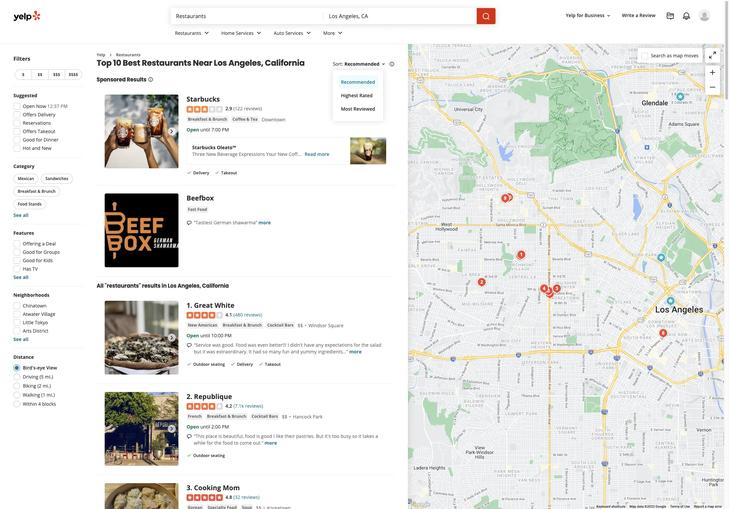 Task type: describe. For each thing, give the bounding box(es) containing it.
1 horizontal spatial restaurants link
[[170, 24, 216, 44]]

16 speech v2 image
[[187, 434, 192, 440]]

but
[[316, 433, 324, 440]]

previous image
[[107, 425, 115, 433]]

services for home services
[[236, 30, 254, 36]]

see all button for offering a deal
[[13, 274, 28, 281]]

1 horizontal spatial food
[[245, 433, 255, 440]]

1 see all from the top
[[13, 212, 28, 218]]

1 vertical spatial food
[[223, 440, 233, 446]]

mi.) for walking (1 mi.)
[[47, 392, 55, 398]]

breakfast & brunch link for great
[[221, 322, 263, 329]]

4.8 star rating image
[[187, 495, 223, 501]]

stands
[[28, 201, 42, 207]]

16 chevron right v2 image
[[108, 52, 113, 58]]

& up stands
[[38, 189, 41, 194]]

home services
[[221, 30, 254, 36]]

la bettola di terroni image
[[514, 249, 527, 263]]

a for report
[[705, 505, 707, 509]]

reviews) for republique
[[245, 403, 263, 410]]

16 checkmark v2 image for open until 10:00 pm
[[187, 362, 192, 367]]

square
[[328, 323, 344, 329]]

until for republique
[[200, 424, 210, 430]]

reviews) for great white
[[244, 312, 262, 318]]

yelp link
[[97, 52, 105, 58]]

biking
[[23, 383, 36, 389]]

brunch for breakfast & brunch link related to great breakfast & brunch button
[[248, 323, 262, 328]]

4.2 star rating image
[[187, 403, 223, 410]]

& up open until 7:00 pm
[[209, 116, 212, 122]]

atwater
[[23, 311, 40, 318]]

sponsored
[[97, 76, 126, 84]]

search image
[[482, 12, 490, 20]]

(7.1k reviews)
[[234, 403, 263, 410]]

pm for open now 12:37 pm
[[61, 103, 68, 109]]

busy
[[341, 433, 351, 440]]

. for 1
[[190, 301, 192, 310]]

more right ritual
[[317, 151, 329, 157]]

cooking mom image
[[550, 282, 564, 296]]

map data ©2023 google
[[630, 505, 666, 509]]

so inside '"this place is beautiful, food is good i like their pastries. but it's too busy so it takes a while for the food to come out."'
[[352, 433, 357, 440]]

more link
[[318, 24, 350, 44]]

home
[[221, 30, 235, 36]]

4.8 link
[[226, 494, 232, 501]]

slideshow element for 2
[[105, 392, 179, 466]]

open for open until 10:00 pm
[[187, 333, 199, 339]]

beauty & essex image
[[502, 191, 516, 204]]

near
[[193, 58, 212, 69]]

driving (5 mi.)
[[23, 374, 53, 380]]

republique link
[[194, 392, 232, 401]]

more
[[323, 30, 335, 36]]

map
[[630, 505, 636, 509]]

more down good
[[265, 440, 277, 446]]

map for moves
[[673, 52, 683, 59]]

a for offering
[[42, 241, 45, 247]]

cocktail bars for 1 . great white
[[267, 323, 294, 328]]

many
[[269, 349, 281, 355]]

until for great
[[200, 333, 210, 339]]

coffee & tea link
[[231, 116, 259, 123]]

beverage
[[217, 151, 238, 157]]

services for auto services
[[285, 30, 303, 36]]

great white image
[[515, 248, 528, 262]]

village
[[41, 311, 55, 318]]

place
[[206, 433, 217, 440]]

breakfast down mexican button
[[18, 189, 36, 194]]

enchant image
[[542, 284, 555, 298]]

more right shawarma"
[[259, 220, 271, 226]]

breakfast & brunch button for breakfast & brunch link related to great
[[221, 322, 263, 329]]

see for offering a deal
[[13, 274, 22, 281]]

cocktail bars link for great white
[[266, 322, 295, 329]]

report a map error link
[[694, 505, 722, 509]]

like
[[276, 433, 283, 440]]

it for great
[[203, 349, 205, 355]]

great white link
[[194, 301, 235, 310]]

terms of use
[[670, 505, 690, 509]]

was up it
[[248, 342, 256, 348]]

1 vertical spatial california
[[202, 282, 229, 290]]

beefbox
[[187, 194, 214, 203]]

mom
[[223, 484, 240, 493]]

16 speech v2 image for "service was good.  food was even better!!!  i didn't have any expectations for the salad but it was extraordinary. it had so many fun and yummy ingredients…"
[[187, 343, 192, 348]]

yummy
[[301, 349, 317, 355]]

open for open until 2:00 pm
[[187, 424, 199, 430]]

see all for offering a deal
[[13, 274, 28, 281]]

yelp for business
[[566, 12, 605, 19]]

2.9 (122 reviews)
[[226, 106, 262, 112]]

view
[[46, 365, 57, 371]]

breakfast & brunch button up stands
[[13, 187, 60, 197]]

0 vertical spatial angeles,
[[229, 58, 263, 69]]

all for chinatown
[[23, 336, 28, 343]]

recommended for recommended dropdown button
[[345, 61, 380, 67]]

the inside "service was good.  food was even better!!!  i didn't have any expectations for the salad but it was extraordinary. it had so many fun and yummy ingredients…"
[[362, 342, 369, 348]]

good for good for kids
[[23, 257, 35, 264]]

district
[[33, 328, 48, 334]]

little
[[23, 320, 34, 326]]

cocktail bars link for republique
[[250, 413, 279, 420]]

24 chevron down v2 image for restaurants
[[203, 29, 211, 37]]

walking (1 mi.)
[[23, 392, 55, 398]]

10
[[113, 58, 121, 69]]

group containing neighborhoods
[[11, 292, 83, 343]]

good
[[261, 433, 272, 440]]

read
[[305, 151, 316, 157]]

2.9 star rating image
[[187, 106, 223, 113]]

yelp for yelp for business
[[566, 12, 576, 19]]

good for kids
[[23, 257, 53, 264]]

kids
[[44, 257, 53, 264]]

24 chevron down v2 image for more
[[336, 29, 344, 37]]

mexican button
[[13, 174, 38, 184]]

$$ for 1 . great white
[[298, 323, 303, 329]]

map for error
[[708, 505, 714, 509]]

mexican
[[18, 176, 34, 182]]

& for open until 7:00 pm
[[247, 116, 250, 122]]

outdoor for 16 checkmark v2 icon associated with open until 10:00 pm
[[193, 362, 210, 367]]

breakfast down 2.9 star rating image
[[188, 116, 208, 122]]

results
[[127, 76, 147, 84]]

report a map error
[[694, 505, 722, 509]]

fast food
[[188, 207, 207, 213]]

features
[[13, 230, 34, 236]]

4
[[38, 401, 41, 407]]

error
[[715, 505, 722, 509]]

filters
[[13, 55, 30, 62]]

most reviewed button
[[338, 103, 378, 116]]

0 horizontal spatial los
[[168, 282, 177, 290]]

1 horizontal spatial california
[[265, 58, 305, 69]]

breakfast & brunch for breakfast & brunch link related to great
[[223, 323, 262, 328]]

see all for chinatown
[[13, 336, 28, 343]]

mi.) for driving (5 mi.)
[[45, 374, 53, 380]]

a for write
[[636, 12, 639, 19]]

0 horizontal spatial restaurants link
[[116, 52, 141, 58]]

it for republique
[[359, 433, 362, 440]]

within 4 blocks
[[23, 401, 56, 407]]

takeout for 16 checkmark v2 image corresponding to delivery
[[265, 362, 281, 367]]

starbucks link
[[187, 95, 220, 104]]

atwater village
[[23, 311, 55, 318]]

1 see from the top
[[13, 212, 22, 218]]

user actions element
[[561, 8, 720, 50]]

arts
[[23, 328, 32, 334]]

1 slideshow element from the top
[[105, 95, 179, 169]]

while
[[194, 440, 206, 446]]

. for 2
[[190, 392, 192, 401]]

16 checkmark v2 image for open until 7:00 pm
[[187, 170, 192, 175]]

auto services link
[[269, 24, 318, 44]]

1 vertical spatial angeles,
[[178, 282, 201, 290]]

(32 reviews) link
[[234, 494, 260, 501]]

american
[[198, 323, 217, 328]]

tyler b. image
[[699, 9, 711, 21]]

brunch for breakfast & brunch button on top of stands
[[42, 189, 56, 194]]

zoom in image
[[709, 68, 717, 76]]

restaurants right "16 chevron right v2" image
[[116, 52, 141, 58]]

outdoor for 16 checkmark v2 image for "this place is beautiful, food is good i like their pastries. but it's too busy so it takes a while for the food to come out."
[[193, 453, 210, 459]]

pm for open until 10:00 pm
[[225, 333, 232, 339]]

breakfast & brunch for top breakfast & brunch link
[[188, 116, 227, 122]]

"restaurants"
[[105, 282, 141, 290]]

bars for republique
[[269, 414, 278, 420]]

3
[[187, 484, 190, 493]]

for for dinner
[[36, 137, 42, 143]]

0 vertical spatial 16 checkmark v2 image
[[215, 170, 220, 175]]

rated
[[360, 92, 373, 99]]

16 chevron down v2 image for recommended
[[381, 62, 386, 67]]

2 is from the left
[[256, 433, 260, 440]]

oleato™
[[217, 144, 236, 151]]

windsor square
[[309, 323, 344, 329]]

brunch for breakfast & brunch link associated with republique breakfast & brunch button
[[232, 414, 246, 420]]

hot
[[23, 145, 31, 151]]

search as map moves
[[651, 52, 699, 59]]

slideshow element for 1
[[105, 301, 179, 375]]

0 vertical spatial more link
[[259, 220, 271, 226]]

of
[[681, 505, 684, 509]]

was down 10:00
[[212, 342, 221, 348]]

none field find
[[176, 12, 318, 20]]

restaurants inside business categories element
[[175, 30, 201, 36]]

as
[[667, 52, 672, 59]]

4.8
[[226, 494, 232, 501]]

burnin' shell image
[[538, 282, 551, 296]]

all "restaurants" results in los angeles, california
[[97, 282, 229, 290]]

auto services
[[274, 30, 303, 36]]

Near text field
[[329, 12, 471, 20]]

1 see all button from the top
[[13, 212, 28, 218]]

4.1 star rating image
[[187, 312, 223, 319]]

keyboard
[[597, 505, 611, 509]]

in
[[162, 282, 167, 290]]

data
[[637, 505, 644, 509]]

write
[[622, 12, 635, 19]]

republique image
[[475, 276, 489, 289]]

projects image
[[667, 12, 675, 20]]

(480
[[234, 312, 243, 318]]

16 speech v2 image for "tastiest german shawarma"
[[187, 221, 192, 226]]

more down expectations
[[349, 349, 362, 355]]

read more
[[305, 151, 329, 157]]

coffee & tea
[[233, 116, 258, 122]]

pm for open until 7:00 pm
[[222, 126, 229, 133]]

starbucks oleato™
[[192, 144, 236, 151]]

hancock
[[293, 414, 312, 420]]

open until 7:00 pm
[[187, 126, 229, 133]]

within
[[23, 401, 37, 407]]

open until 10:00 pm
[[187, 333, 232, 339]]

1 vertical spatial coffee
[[289, 151, 303, 157]]

outdoor seating for 16 checkmark v2 image for "this place is beautiful, food is good i like their pastries. but it's too busy so it takes a while for the food to come out."
[[193, 453, 225, 459]]



Task type: vqa. For each thing, say whether or not it's contained in the screenshot.
Open until 7:00 PM
yes



Task type: locate. For each thing, give the bounding box(es) containing it.
previous image
[[107, 128, 115, 136], [107, 334, 115, 342]]

takeout inside group
[[38, 128, 55, 135]]

2 16 speech v2 image from the top
[[187, 343, 192, 348]]

new down starbucks oleato™
[[206, 151, 216, 157]]

1 horizontal spatial bars
[[285, 323, 294, 328]]

4.1 link
[[226, 311, 232, 319]]

i for republique
[[273, 433, 275, 440]]

1 horizontal spatial none field
[[329, 12, 471, 20]]

for for business
[[577, 12, 584, 19]]

0 vertical spatial until
[[200, 126, 210, 133]]

for left business
[[577, 12, 584, 19]]

for down offering a deal
[[36, 249, 42, 255]]

even
[[258, 342, 268, 348]]

1 outdoor seating from the top
[[193, 362, 225, 367]]

16 info v2 image
[[389, 61, 395, 67]]

i inside "service was good.  food was even better!!!  i didn't have any expectations for the salad but it was extraordinary. it had so many fun and yummy ingredients…"
[[288, 342, 289, 348]]

for
[[577, 12, 584, 19], [36, 137, 42, 143], [36, 249, 42, 255], [36, 257, 42, 264], [354, 342, 360, 348], [207, 440, 213, 446]]

offers up 'reservations'
[[23, 111, 36, 118]]

open now 12:37 pm
[[23, 103, 68, 109]]

three new beverage expressions your new coffee ritual
[[192, 151, 317, 157]]

business categories element
[[170, 24, 711, 44]]

i inside '"this place is beautiful, food is good i like their pastries. but it's too busy so it takes a while for the food to come out."'
[[273, 433, 275, 440]]

1 vertical spatial yelp
[[97, 52, 105, 58]]

reviews) right (7.1k
[[245, 403, 263, 410]]

and inside "service was good.  food was even better!!!  i didn't have any expectations for the salad but it was extraordinary. it had so many fun and yummy ingredients…"
[[291, 349, 299, 355]]

brunch down sandwiches button
[[42, 189, 56, 194]]

0 horizontal spatial coffee
[[233, 116, 246, 122]]

california down auto services 'link'
[[265, 58, 305, 69]]

(1
[[41, 392, 45, 398]]

new inside group
[[42, 145, 51, 151]]

2.9
[[226, 106, 232, 112]]

restaurants link right "16 chevron right v2" image
[[116, 52, 141, 58]]

cocktail bars link down (7.1k reviews)
[[250, 413, 279, 420]]

0 horizontal spatial the
[[214, 440, 222, 446]]

. left cooking
[[190, 484, 192, 493]]

0 horizontal spatial 24 chevron down v2 image
[[203, 29, 211, 37]]

all down arts
[[23, 336, 28, 343]]

0 vertical spatial see all button
[[13, 212, 28, 218]]

1 vertical spatial mi.)
[[43, 383, 51, 389]]

for inside "service was good.  food was even better!!!  i didn't have any expectations for the salad but it was extraordinary. it had so many fun and yummy ingredients…"
[[354, 342, 360, 348]]

good up hot
[[23, 137, 35, 143]]

1 previous image from the top
[[107, 128, 115, 136]]

hot and new
[[23, 145, 51, 151]]

most
[[341, 106, 352, 112]]

& left the tea at the top
[[247, 116, 250, 122]]

2 vertical spatial see all
[[13, 336, 28, 343]]

1 seating from the top
[[211, 362, 225, 367]]

2 vertical spatial until
[[200, 424, 210, 430]]

for inside button
[[577, 12, 584, 19]]

24 chevron down v2 image left home
[[203, 29, 211, 37]]

16 chevron down v2 image inside recommended dropdown button
[[381, 62, 386, 67]]

0 horizontal spatial 16 chevron down v2 image
[[381, 62, 386, 67]]

& down 4.2
[[228, 414, 231, 420]]

0 horizontal spatial so
[[263, 349, 268, 355]]

24 chevron down v2 image right auto services
[[305, 29, 313, 37]]

option group
[[11, 354, 83, 410]]

see for chinatown
[[13, 336, 22, 343]]

outdoor seating for 16 checkmark v2 icon associated with open until 10:00 pm
[[193, 362, 225, 367]]

reviews)
[[244, 106, 262, 112], [244, 312, 262, 318], [245, 403, 263, 410], [242, 494, 260, 501]]

california
[[265, 58, 305, 69], [202, 282, 229, 290]]

1 horizontal spatial coffee
[[289, 151, 303, 157]]

recommended button
[[345, 61, 386, 67]]

report
[[694, 505, 704, 509]]

white
[[215, 301, 235, 310]]

& inside button
[[247, 116, 250, 122]]

2 see all button from the top
[[13, 274, 28, 281]]

2 horizontal spatial 16 checkmark v2 image
[[258, 362, 264, 367]]

2 vertical spatial takeout
[[265, 362, 281, 367]]

2 vertical spatial more link
[[265, 440, 277, 446]]

los right near
[[214, 58, 227, 69]]

1 vertical spatial los
[[168, 282, 177, 290]]

group containing features
[[11, 230, 83, 281]]

great
[[194, 301, 213, 310]]

1 next image from the top
[[168, 128, 176, 136]]

2 see from the top
[[13, 274, 22, 281]]

1 horizontal spatial map
[[708, 505, 714, 509]]

yelp
[[566, 12, 576, 19], [97, 52, 105, 58]]

1 horizontal spatial delivery
[[193, 170, 209, 176]]

map left error
[[708, 505, 714, 509]]

and right hot
[[32, 145, 40, 151]]

0 vertical spatial cocktail bars
[[267, 323, 294, 328]]

0 vertical spatial next image
[[168, 128, 176, 136]]

1 horizontal spatial angeles,
[[229, 58, 263, 69]]

food up come at the left of page
[[245, 433, 255, 440]]

for for kids
[[36, 257, 42, 264]]

16 chevron down v2 image for yelp for business
[[606, 13, 612, 18]]

1 vertical spatial previous image
[[107, 334, 115, 342]]

1 horizontal spatial so
[[352, 433, 357, 440]]

3 good from the top
[[23, 257, 35, 264]]

0 vertical spatial so
[[263, 349, 268, 355]]

reservations
[[23, 120, 51, 126]]

brunch up 7:00
[[213, 116, 227, 122]]

starbucks for starbucks oleato™
[[192, 144, 216, 151]]

starbucks for starbucks
[[187, 95, 220, 104]]

breakfast & brunch down 2.9 star rating image
[[188, 116, 227, 122]]

takeout for topmost 16 checkmark v2 image
[[221, 170, 237, 176]]

so inside "service was good.  food was even better!!!  i didn't have any expectations for the salad but it was extraordinary. it had so many fun and yummy ingredients…"
[[263, 349, 268, 355]]

write a review link
[[620, 10, 659, 22]]

new left american
[[188, 323, 197, 328]]

for for groups
[[36, 249, 42, 255]]

yelp for yelp "link"
[[97, 52, 105, 58]]

$$ inside button
[[38, 72, 42, 78]]

bars for great white
[[285, 323, 294, 328]]

angeles, down home services link
[[229, 58, 263, 69]]

food inside 'food stands' button
[[18, 201, 27, 207]]

new inside new american button
[[188, 323, 197, 328]]

now
[[36, 103, 46, 109]]

mi.)
[[45, 374, 53, 380], [43, 383, 51, 389], [47, 392, 55, 398]]

seating down place
[[211, 453, 225, 459]]

0 vertical spatial seating
[[211, 362, 225, 367]]

and
[[32, 145, 40, 151], [291, 349, 299, 355]]

1 horizontal spatial takeout
[[221, 170, 237, 176]]

outdoor down while
[[193, 453, 210, 459]]

more link down expectations
[[349, 349, 362, 355]]

ka'teen image
[[499, 192, 512, 205]]

the inside '"this place is beautiful, food is good i like their pastries. but it's too busy so it takes a while for the food to come out."'
[[214, 440, 222, 446]]

None search field
[[171, 8, 497, 24]]

breakfast & brunch link down 4.2
[[206, 413, 248, 420]]

option group containing distance
[[11, 354, 83, 410]]

cocktail bars button for 1 . great white
[[266, 322, 295, 329]]

takeout up dinner
[[38, 128, 55, 135]]

1 outdoor from the top
[[193, 362, 210, 367]]

. up 4.2 star rating "image"
[[190, 392, 192, 401]]

group
[[706, 65, 720, 95], [11, 92, 83, 154], [12, 163, 83, 219], [11, 230, 83, 281], [11, 292, 83, 343]]

cocktail bars button up 'better!!!'
[[266, 322, 295, 329]]

recommended for recommended button on the top of page
[[341, 79, 375, 85]]

2 horizontal spatial $$
[[298, 323, 303, 329]]

tokyo
[[35, 320, 48, 326]]

angeles, up 1 at the left of the page
[[178, 282, 201, 290]]

2 see all from the top
[[13, 274, 28, 281]]

group containing category
[[12, 163, 83, 219]]

next image for open until 2:00 pm
[[168, 425, 176, 433]]

1 vertical spatial it
[[359, 433, 362, 440]]

crispy corner image
[[655, 251, 668, 265]]

brunch inside group
[[42, 189, 56, 194]]

their
[[285, 433, 295, 440]]

next image
[[168, 334, 176, 342]]

2 24 chevron down v2 image from the left
[[305, 29, 313, 37]]

mi.) right (2
[[43, 383, 51, 389]]

1 horizontal spatial it
[[359, 433, 362, 440]]

keyboard shortcuts
[[597, 505, 626, 509]]

fast food button
[[187, 206, 208, 213]]

0 vertical spatial outdoor
[[193, 362, 210, 367]]

distance
[[13, 354, 34, 360]]

1 horizontal spatial yelp
[[566, 12, 576, 19]]

0 vertical spatial delivery
[[38, 111, 55, 118]]

16 chevron down v2 image right business
[[606, 13, 612, 18]]

new down dinner
[[42, 145, 51, 151]]

12:37
[[47, 103, 59, 109]]

offers for offers takeout
[[23, 128, 36, 135]]

see all button down has in the bottom of the page
[[13, 274, 28, 281]]

arts district
[[23, 328, 48, 334]]

0 horizontal spatial it
[[203, 349, 205, 355]]

french
[[188, 414, 202, 420]]

was down '"service'
[[207, 349, 215, 355]]

food inside "service was good.  food was even better!!!  i didn't have any expectations for the salad but it was extraordinary. it had so many fun and yummy ingredients…"
[[236, 342, 247, 348]]

1 16 speech v2 image from the top
[[187, 221, 192, 226]]

good for groups
[[23, 249, 60, 255]]

1 horizontal spatial los
[[214, 58, 227, 69]]

services inside 'link'
[[285, 30, 303, 36]]

offers for offers delivery
[[23, 111, 36, 118]]

yelp for business button
[[563, 10, 614, 22]]

reviews) right (32
[[242, 494, 260, 501]]

0 vertical spatial los
[[214, 58, 227, 69]]

16 chevron down v2 image left 16 info v2 icon
[[381, 62, 386, 67]]

3 see all button from the top
[[13, 336, 28, 343]]

for down place
[[207, 440, 213, 446]]

broken mouth | lee's homestyle image
[[657, 327, 670, 340]]

3 24 chevron down v2 image from the left
[[336, 29, 344, 37]]

1 good from the top
[[23, 137, 35, 143]]

more link for great white
[[349, 349, 362, 355]]

seating for 16 checkmark v2 icon associated with open until 10:00 pm
[[211, 362, 225, 367]]

bars up didn't
[[285, 323, 294, 328]]

breakfast & brunch inside group
[[18, 189, 56, 194]]

16 chevron down v2 image inside yelp for business button
[[606, 13, 612, 18]]

see all button for chinatown
[[13, 336, 28, 343]]

cooking
[[194, 484, 221, 493]]

blocks
[[42, 401, 56, 407]]

a left deal
[[42, 241, 45, 247]]

pm right 12:37
[[61, 103, 68, 109]]

map region
[[394, 0, 729, 509]]

0 vertical spatial and
[[32, 145, 40, 151]]

offers takeout
[[23, 128, 55, 135]]

food right fast
[[197, 207, 207, 213]]

it inside "service was good.  food was even better!!!  i didn't have any expectations for the salad but it was extraordinary. it had so many fun and yummy ingredients…"
[[203, 349, 205, 355]]

good up has tv
[[23, 257, 35, 264]]

starbucks up 2.9 star rating image
[[187, 95, 220, 104]]

1 vertical spatial takeout
[[221, 170, 237, 176]]

0 vertical spatial the
[[362, 342, 369, 348]]

0 vertical spatial i
[[288, 342, 289, 348]]

3 slideshow element from the top
[[105, 392, 179, 466]]

1 vertical spatial see
[[13, 274, 22, 281]]

reviews) for cooking mom
[[242, 494, 260, 501]]

0 horizontal spatial 16 checkmark v2 image
[[187, 453, 192, 458]]

1 vertical spatial cocktail bars
[[252, 414, 278, 420]]

recommended up recommended button on the top of page
[[345, 61, 380, 67]]

cocktail for 1 . great white
[[267, 323, 284, 328]]

dinner
[[44, 137, 59, 143]]

open for open now 12:37 pm
[[23, 103, 35, 109]]

3 until from the top
[[200, 424, 210, 430]]

(32
[[234, 494, 240, 501]]

pastries.
[[296, 433, 315, 440]]

cocktail bars link up 'better!!!'
[[266, 322, 295, 329]]

come
[[240, 440, 252, 446]]

& for open until 2:00 pm
[[228, 414, 231, 420]]

1 vertical spatial slideshow element
[[105, 301, 179, 375]]

0 vertical spatial 16 speech v2 image
[[187, 221, 192, 226]]

24 chevron down v2 image for auto services
[[305, 29, 313, 37]]

breakfast up 2:00
[[207, 414, 227, 420]]

sponsored results
[[97, 76, 147, 84]]

& for open until 10:00 pm
[[243, 323, 246, 328]]

i up fun
[[288, 342, 289, 348]]

1 horizontal spatial the
[[362, 342, 369, 348]]

$$ for 2 . republique
[[282, 414, 287, 420]]

offers down 'reservations'
[[23, 128, 36, 135]]

new right your
[[278, 151, 288, 157]]

until left 7:00
[[200, 126, 210, 133]]

1 horizontal spatial 24 chevron down v2 image
[[305, 29, 313, 37]]

previous image for open until 7:00 pm
[[107, 128, 115, 136]]

1 vertical spatial cocktail
[[252, 414, 268, 420]]

starbucks image
[[664, 295, 678, 308]]

next image
[[168, 128, 176, 136], [168, 425, 176, 433]]

restaurants up 16 info v2 image in the left of the page
[[142, 58, 191, 69]]

takeout down many
[[265, 362, 281, 367]]

all
[[97, 282, 104, 290]]

16 checkmark v2 image down "extraordinary."
[[230, 362, 236, 367]]

open for open until 7:00 pm
[[187, 126, 199, 133]]

cocktail up 'better!!!'
[[267, 323, 284, 328]]

zoom out image
[[709, 83, 717, 91]]

0 vertical spatial see
[[13, 212, 22, 218]]

and down didn't
[[291, 349, 299, 355]]

0 horizontal spatial and
[[32, 145, 40, 151]]

. left great
[[190, 301, 192, 310]]

reviews) up the tea at the top
[[244, 106, 262, 112]]

pm for open until 2:00 pm
[[222, 424, 229, 430]]

the down place
[[214, 440, 222, 446]]

1 24 chevron down v2 image from the left
[[203, 29, 211, 37]]

breakfast & brunch button down (480
[[221, 322, 263, 329]]

breakfast & brunch link for republique
[[206, 413, 248, 420]]

any
[[316, 342, 324, 348]]

notifications image
[[683, 12, 691, 20]]

none field near
[[329, 12, 471, 20]]

16 info v2 image
[[148, 77, 153, 82]]

is up "out.""
[[256, 433, 260, 440]]

16 speech v2 image left '"service'
[[187, 343, 192, 348]]

food left to
[[223, 440, 233, 446]]

delivery for 16 checkmark v2 icon for open until 7:00 pm
[[193, 170, 209, 176]]

$$ left windsor at the left bottom
[[298, 323, 303, 329]]

breakfast & brunch button for breakfast & brunch link associated with republique
[[206, 413, 248, 420]]

24 chevron down v2 image
[[255, 29, 263, 37]]

food stands
[[18, 201, 42, 207]]

2 services from the left
[[285, 30, 303, 36]]

outdoor seating
[[193, 362, 225, 367], [193, 453, 225, 459]]

1 horizontal spatial services
[[285, 30, 303, 36]]

1 until from the top
[[200, 126, 210, 133]]

2 none field from the left
[[329, 12, 471, 20]]

hancock park
[[293, 414, 323, 420]]

1 vertical spatial the
[[214, 440, 222, 446]]

3 . cooking mom
[[187, 484, 240, 493]]

"service
[[194, 342, 211, 348]]

pm right 2:00
[[222, 424, 229, 430]]

cocktail bars link
[[266, 322, 295, 329], [250, 413, 279, 420]]

$$$$
[[69, 72, 78, 78]]

breakfast & brunch button for top breakfast & brunch link
[[187, 116, 229, 123]]

2 seating from the top
[[211, 453, 225, 459]]

coffee inside button
[[233, 116, 246, 122]]

see all button down arts
[[13, 336, 28, 343]]

24 chevron down v2 image
[[203, 29, 211, 37], [305, 29, 313, 37], [336, 29, 344, 37]]

2 slideshow element from the top
[[105, 301, 179, 375]]

0 vertical spatial food
[[245, 433, 255, 440]]

2
[[187, 392, 190, 401]]

16 speech v2 image down fast
[[187, 221, 192, 226]]

for inside '"this place is beautiful, food is good i like their pastries. but it's too busy so it takes a while for the food to come out."'
[[207, 440, 213, 446]]

see up distance
[[13, 336, 22, 343]]

delivery down it
[[237, 362, 253, 367]]

google image
[[410, 501, 432, 509]]

recommended up highest rated
[[341, 79, 375, 85]]

groups
[[44, 249, 60, 255]]

1 vertical spatial 16 speech v2 image
[[187, 343, 192, 348]]

16 checkmark v2 image for "this place is beautiful, food is good i like their pastries. but it's too busy so it takes a while for the food to come out."
[[187, 453, 192, 458]]

yelp inside button
[[566, 12, 576, 19]]

more link for republique
[[265, 440, 277, 446]]

Find text field
[[176, 12, 318, 20]]

see up the neighborhoods
[[13, 274, 22, 281]]

1 . from the top
[[190, 301, 192, 310]]

all for offering a deal
[[23, 274, 28, 281]]

outdoor seating down while
[[193, 453, 225, 459]]

breakfast & brunch down 4.2
[[207, 414, 246, 420]]

1 vertical spatial good
[[23, 249, 35, 255]]

have
[[304, 342, 315, 348]]

see all button
[[13, 212, 28, 218], [13, 274, 28, 281], [13, 336, 28, 343]]

tv
[[32, 266, 38, 272]]

2 vertical spatial breakfast & brunch link
[[206, 413, 248, 420]]

1 vertical spatial starbucks
[[192, 144, 216, 151]]

2 vertical spatial good
[[23, 257, 35, 264]]

food inside fast food button
[[197, 207, 207, 213]]

park
[[313, 414, 323, 420]]

(5
[[40, 374, 44, 380]]

cocktail bars for 2 . republique
[[252, 414, 278, 420]]

coffee & tea button
[[231, 116, 259, 123]]

starbucks up three
[[192, 144, 216, 151]]

recommended button
[[338, 76, 378, 89]]

1 services from the left
[[236, 30, 254, 36]]

offers
[[23, 111, 36, 118], [23, 128, 36, 135]]

beefbox link
[[187, 194, 214, 203]]

1 vertical spatial outdoor seating
[[193, 453, 225, 459]]

0 vertical spatial all
[[23, 212, 28, 218]]

it inside '"this place is beautiful, food is good i like their pastries. but it's too busy so it takes a while for the food to come out."'
[[359, 433, 362, 440]]

cocktail bars down (7.1k reviews)
[[252, 414, 278, 420]]

0 vertical spatial cocktail
[[267, 323, 284, 328]]

1 . great white
[[187, 301, 235, 310]]

sandwiches button
[[41, 174, 73, 184]]

brunch
[[213, 116, 227, 122], [42, 189, 56, 194], [248, 323, 262, 328], [232, 414, 246, 420]]

1 none field from the left
[[176, 12, 318, 20]]

3 see all from the top
[[13, 336, 28, 343]]

1 horizontal spatial 16 chevron down v2 image
[[606, 13, 612, 18]]

all down has in the bottom of the page
[[23, 274, 28, 281]]

previous image for open until 10:00 pm
[[107, 334, 115, 342]]

1 vertical spatial offers
[[23, 128, 36, 135]]

cocktail for 2 . republique
[[252, 414, 268, 420]]

2 offers from the top
[[23, 128, 36, 135]]

16 checkmark v2 image for delivery
[[258, 362, 264, 367]]

0 vertical spatial previous image
[[107, 128, 115, 136]]

french link
[[187, 413, 203, 420]]

2 outdoor from the top
[[193, 453, 210, 459]]

restaurants
[[175, 30, 201, 36], [116, 52, 141, 58], [142, 58, 191, 69]]

0 vertical spatial slideshow element
[[105, 95, 179, 169]]

$$$
[[53, 72, 60, 78]]

1 vertical spatial next image
[[168, 425, 176, 433]]

delivery for 16 checkmark v2 icon under "extraordinary."
[[237, 362, 253, 367]]

16 checkmark v2 image
[[215, 170, 220, 175], [258, 362, 264, 367], [187, 453, 192, 458]]

los right the in
[[168, 282, 177, 290]]

it's
[[325, 433, 331, 440]]

1 horizontal spatial 16 checkmark v2 image
[[215, 170, 220, 175]]

3 all from the top
[[23, 336, 28, 343]]

1 is from the left
[[219, 433, 222, 440]]

breakfast & brunch for breakfast & brunch link associated with republique
[[207, 414, 246, 420]]

cocktail bars button down (7.1k reviews)
[[250, 413, 279, 420]]

cocktail down (7.1k reviews)
[[252, 414, 268, 420]]

bars up like
[[269, 414, 278, 420]]

see all down has in the bottom of the page
[[13, 274, 28, 281]]

restaurants link up top 10 best restaurants near los angeles, california
[[170, 24, 216, 44]]

3 . from the top
[[190, 484, 192, 493]]

brunch for breakfast & brunch button for top breakfast & brunch link
[[213, 116, 227, 122]]

16 checkmark v2 image
[[187, 170, 192, 175], [187, 362, 192, 367], [230, 362, 236, 367]]

i for great white
[[288, 342, 289, 348]]

open until 2:00 pm
[[187, 424, 229, 430]]

slideshow element
[[105, 95, 179, 169], [105, 301, 179, 375], [105, 392, 179, 466]]

2 next image from the top
[[168, 425, 176, 433]]

breakfast
[[188, 116, 208, 122], [18, 189, 36, 194], [223, 323, 242, 328], [207, 414, 227, 420]]

next image for open until 7:00 pm
[[168, 128, 176, 136]]

breakfast & brunch button
[[187, 116, 229, 123], [13, 187, 60, 197], [221, 322, 263, 329], [206, 413, 248, 420]]

angeles,
[[229, 58, 263, 69], [178, 282, 201, 290]]

2 . from the top
[[190, 392, 192, 401]]

category
[[13, 163, 34, 169]]

expectations
[[325, 342, 353, 348]]

. for 3
[[190, 484, 192, 493]]

highest rated button
[[338, 89, 378, 103]]

walking
[[23, 392, 40, 398]]

mi.) for biking (2 mi.)
[[43, 383, 51, 389]]

a inside '"this place is beautiful, food is good i like their pastries. but it's too busy so it takes a while for the food to come out."'
[[376, 433, 378, 440]]

and inside group
[[32, 145, 40, 151]]

0 vertical spatial see all
[[13, 212, 28, 218]]

0 vertical spatial coffee
[[233, 116, 246, 122]]

2 vertical spatial .
[[190, 484, 192, 493]]

2 vertical spatial $$
[[282, 414, 287, 420]]

breakfast & brunch
[[188, 116, 227, 122], [18, 189, 56, 194], [223, 323, 262, 328], [207, 414, 246, 420]]

0 vertical spatial good
[[23, 137, 35, 143]]

2 previous image from the top
[[107, 334, 115, 342]]

beefbox image
[[674, 90, 687, 104]]

24 chevron down v2 image inside more link
[[336, 29, 344, 37]]

1 all from the top
[[23, 212, 28, 218]]

recommended inside button
[[341, 79, 375, 85]]

group containing suggested
[[11, 92, 83, 154]]

2 good from the top
[[23, 249, 35, 255]]

expand map image
[[709, 51, 717, 59]]

0 horizontal spatial none field
[[176, 12, 318, 20]]

2 until from the top
[[200, 333, 210, 339]]

3 see from the top
[[13, 336, 22, 343]]

1 vertical spatial see all button
[[13, 274, 28, 281]]

1 vertical spatial cocktail bars button
[[250, 413, 279, 420]]

1 vertical spatial map
[[708, 505, 714, 509]]

0 horizontal spatial map
[[673, 52, 683, 59]]

a right takes
[[376, 433, 378, 440]]

0 vertical spatial offers
[[23, 111, 36, 118]]

los
[[214, 58, 227, 69], [168, 282, 177, 290]]

0 vertical spatial california
[[265, 58, 305, 69]]

downtown
[[262, 116, 286, 123]]

$$ left hancock
[[282, 414, 287, 420]]

reviews) right (480
[[244, 312, 262, 318]]

16 speech v2 image
[[187, 221, 192, 226], [187, 343, 192, 348]]

2 outdoor seating from the top
[[193, 453, 225, 459]]

your
[[266, 151, 277, 157]]

didn't
[[290, 342, 303, 348]]

None field
[[176, 12, 318, 20], [329, 12, 471, 20]]

1 horizontal spatial is
[[256, 433, 260, 440]]

2 horizontal spatial 24 chevron down v2 image
[[336, 29, 344, 37]]

a right write
[[636, 12, 639, 19]]

shortcuts
[[612, 505, 626, 509]]

0 horizontal spatial services
[[236, 30, 254, 36]]

0 vertical spatial cocktail bars button
[[266, 322, 295, 329]]

7:00
[[211, 126, 221, 133]]

0 horizontal spatial i
[[273, 433, 275, 440]]

2 all from the top
[[23, 274, 28, 281]]

0 vertical spatial breakfast & brunch link
[[187, 116, 229, 123]]

1 vertical spatial cocktail bars link
[[250, 413, 279, 420]]

breakfast & brunch button up open until 7:00 pm
[[187, 116, 229, 123]]

24 chevron down v2 image inside auto services 'link'
[[305, 29, 313, 37]]

0 vertical spatial takeout
[[38, 128, 55, 135]]

seating down "extraordinary."
[[211, 362, 225, 367]]

breakfast down 4.1
[[223, 323, 242, 328]]

terms of use link
[[670, 505, 690, 509]]

1 vertical spatial restaurants link
[[116, 52, 141, 58]]

0 vertical spatial it
[[203, 349, 205, 355]]

pm up the good.
[[225, 333, 232, 339]]

1 vertical spatial so
[[352, 433, 357, 440]]

see
[[13, 212, 22, 218], [13, 274, 22, 281], [13, 336, 22, 343]]

all down 'food stands' button
[[23, 212, 28, 218]]

seating for 16 checkmark v2 image for "this place is beautiful, food is good i like their pastries. but it's too busy so it takes a while for the food to come out."
[[211, 453, 225, 459]]

good for good for dinner
[[23, 137, 35, 143]]

most reviewed
[[341, 106, 375, 112]]

1 offers from the top
[[23, 111, 36, 118]]

1 horizontal spatial $$
[[282, 414, 287, 420]]

offering a deal
[[23, 241, 56, 247]]

16 chevron down v2 image
[[606, 13, 612, 18], [381, 62, 386, 67]]

sun nong dan image
[[543, 287, 557, 301]]

0 vertical spatial map
[[673, 52, 683, 59]]

16 checkmark v2 image up beefbox link
[[187, 170, 192, 175]]



